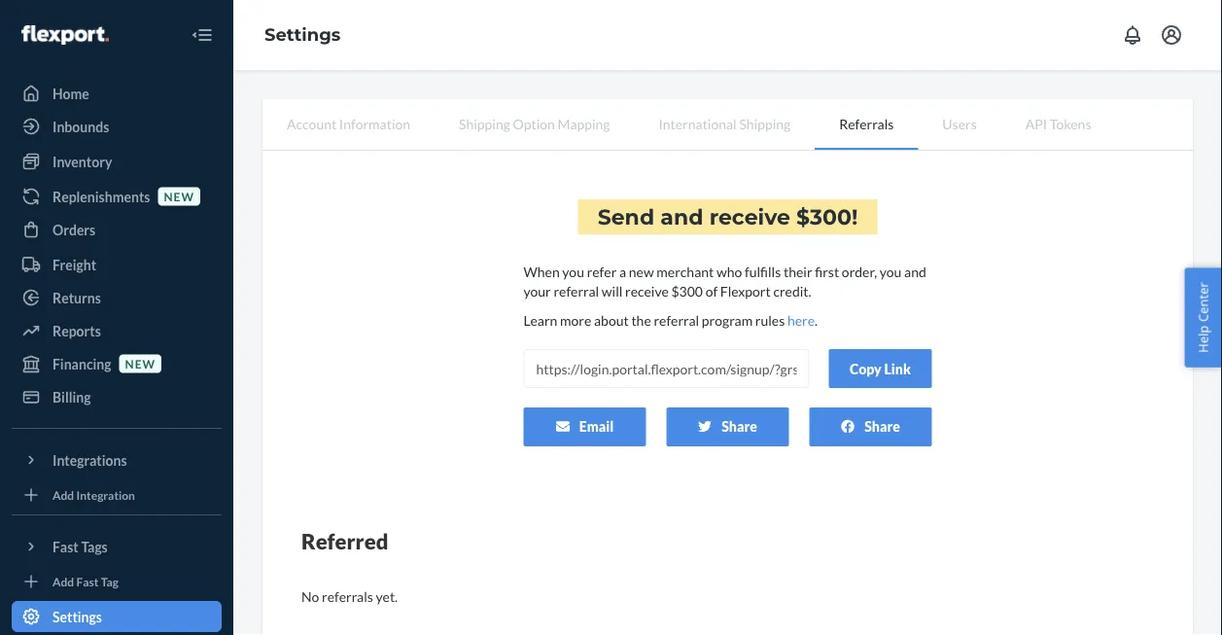 Task type: locate. For each thing, give the bounding box(es) containing it.
referred
[[302, 528, 389, 554]]

receive up fulfills
[[710, 204, 791, 230]]

flexport logo image
[[21, 25, 109, 45]]

shipping
[[459, 115, 511, 132], [740, 115, 791, 132]]

settings up account
[[265, 24, 341, 45]]

0 vertical spatial new
[[164, 189, 195, 203]]

new up the orders link
[[164, 189, 195, 203]]

2 you from the left
[[880, 263, 902, 280]]

None text field
[[524, 349, 810, 388]]

settings
[[265, 24, 341, 45], [53, 609, 102, 625]]

0 vertical spatial add
[[53, 488, 74, 502]]

0 horizontal spatial and
[[661, 204, 704, 230]]

1 horizontal spatial settings link
[[265, 24, 341, 45]]

share
[[722, 418, 758, 434], [865, 418, 901, 434]]

flexport
[[721, 283, 771, 299]]

receive
[[710, 204, 791, 230], [626, 283, 669, 299]]

tags
[[81, 538, 108, 555]]

add left integration on the left bottom of page
[[53, 488, 74, 502]]

0 vertical spatial settings link
[[265, 24, 341, 45]]

shipping left the option
[[459, 115, 511, 132]]

tab list
[[263, 99, 1194, 151]]

you
[[563, 263, 585, 280], [880, 263, 902, 280]]

0 horizontal spatial receive
[[626, 283, 669, 299]]

0 vertical spatial $300
[[797, 204, 852, 230]]

1 horizontal spatial share link
[[810, 408, 932, 447]]

1 horizontal spatial and
[[905, 263, 927, 280]]

referral up more
[[554, 283, 599, 299]]

account
[[287, 115, 337, 132]]

when
[[524, 263, 560, 280]]

!
[[852, 204, 858, 230]]

international shipping
[[659, 115, 791, 132]]

you right order,
[[880, 263, 902, 280]]

0 horizontal spatial settings link
[[12, 601, 222, 632]]

$300 up first
[[797, 204, 852, 230]]

email
[[580, 418, 614, 434]]

users
[[943, 115, 977, 132]]

home
[[53, 85, 89, 102]]

referral inside when you refer a new merchant who fulfills their first order, you and your referral will receive
[[554, 283, 599, 299]]

1 vertical spatial receive
[[626, 283, 669, 299]]

tab list containing account information
[[263, 99, 1194, 151]]

referral right the in the right of the page
[[654, 312, 700, 328]]

orders link
[[12, 214, 222, 245]]

1 vertical spatial settings
[[53, 609, 102, 625]]

1 vertical spatial add
[[53, 574, 74, 588]]

add
[[53, 488, 74, 502], [53, 574, 74, 588]]

2 add from the top
[[53, 574, 74, 588]]

0 vertical spatial receive
[[710, 204, 791, 230]]

settings link up account
[[265, 24, 341, 45]]

referral
[[554, 283, 599, 299], [654, 312, 700, 328]]

about
[[594, 312, 629, 328]]

fast left tag
[[76, 574, 99, 588]]

1 vertical spatial referral
[[654, 312, 700, 328]]

add integration link
[[12, 483, 222, 507]]

add integration
[[53, 488, 135, 502]]

shipping option mapping tab
[[435, 99, 635, 148]]

envelope image
[[556, 420, 570, 433]]

share right twitter "image"
[[722, 418, 758, 434]]

share for twitter "image"
[[722, 418, 758, 434]]

0 horizontal spatial shipping
[[459, 115, 511, 132]]

1 vertical spatial new
[[629, 263, 654, 280]]

receive up the in the right of the page
[[626, 283, 669, 299]]

2 shipping from the left
[[740, 115, 791, 132]]

of
[[706, 283, 718, 299]]

0 vertical spatial fast
[[53, 538, 79, 555]]

1 shipping from the left
[[459, 115, 511, 132]]

2 vertical spatial new
[[125, 356, 156, 371]]

1 vertical spatial fast
[[76, 574, 99, 588]]

0 horizontal spatial new
[[125, 356, 156, 371]]

$300
[[797, 204, 852, 230], [672, 283, 703, 299]]

1 horizontal spatial receive
[[710, 204, 791, 230]]

new right a
[[629, 263, 654, 280]]

.
[[815, 312, 818, 328]]

$300 down merchant at the top right of the page
[[672, 283, 703, 299]]

1 horizontal spatial settings
[[265, 24, 341, 45]]

0 vertical spatial settings
[[265, 24, 341, 45]]

0 horizontal spatial you
[[563, 263, 585, 280]]

fast
[[53, 538, 79, 555], [76, 574, 99, 588]]

you left refer
[[563, 263, 585, 280]]

share link
[[667, 408, 789, 447], [810, 408, 932, 447]]

1 share link from the left
[[667, 408, 789, 447]]

new for financing
[[125, 356, 156, 371]]

open account menu image
[[1161, 23, 1184, 47]]

1 vertical spatial $300
[[672, 283, 703, 299]]

0 horizontal spatial referral
[[554, 283, 599, 299]]

and right order,
[[905, 263, 927, 280]]

1 horizontal spatial you
[[880, 263, 902, 280]]

reports link
[[12, 315, 222, 346]]

1 horizontal spatial new
[[164, 189, 195, 203]]

1 horizontal spatial $300
[[797, 204, 852, 230]]

here link
[[788, 312, 815, 328]]

reports
[[53, 322, 101, 339]]

0 vertical spatial referral
[[554, 283, 599, 299]]

send
[[598, 204, 655, 230]]

billing
[[53, 389, 91, 405]]

program
[[702, 312, 753, 328]]

credit.
[[774, 283, 812, 299]]

fast tags button
[[12, 531, 222, 562]]

1 horizontal spatial shipping
[[740, 115, 791, 132]]

0 horizontal spatial share link
[[667, 408, 789, 447]]

2 share link from the left
[[810, 408, 932, 447]]

new down reports link
[[125, 356, 156, 371]]

1 horizontal spatial share
[[865, 418, 901, 434]]

0 horizontal spatial share
[[722, 418, 758, 434]]

fast left the tags
[[53, 538, 79, 555]]

api tokens
[[1026, 115, 1092, 132]]

and up merchant at the top right of the page
[[661, 204, 704, 230]]

copy
[[850, 361, 882, 377]]

add down fast tags
[[53, 574, 74, 588]]

shipping right international
[[740, 115, 791, 132]]

1 vertical spatial and
[[905, 263, 927, 280]]

share right facebook image at the bottom of the page
[[865, 418, 901, 434]]

1 add from the top
[[53, 488, 74, 502]]

and
[[661, 204, 704, 230], [905, 263, 927, 280]]

new
[[164, 189, 195, 203], [629, 263, 654, 280], [125, 356, 156, 371]]

learn
[[524, 312, 558, 328]]

add for add integration
[[53, 488, 74, 502]]

2 share from the left
[[865, 418, 901, 434]]

2 horizontal spatial new
[[629, 263, 654, 280]]

inventory
[[53, 153, 112, 170]]

order,
[[842, 263, 878, 280]]

settings down add fast tag
[[53, 609, 102, 625]]

1 share from the left
[[722, 418, 758, 434]]

their
[[784, 263, 813, 280]]

inbounds
[[53, 118, 109, 135]]

settings link
[[265, 24, 341, 45], [12, 601, 222, 632]]

settings link down 'add fast tag' link
[[12, 601, 222, 632]]

new for replenishments
[[164, 189, 195, 203]]

international
[[659, 115, 737, 132]]

account information tab
[[263, 99, 435, 148]]

shipping option mapping
[[459, 115, 610, 132]]

1 horizontal spatial referral
[[654, 312, 700, 328]]



Task type: describe. For each thing, give the bounding box(es) containing it.
billing link
[[12, 381, 222, 412]]

inventory link
[[12, 146, 222, 177]]

refer
[[587, 263, 617, 280]]

add for add fast tag
[[53, 574, 74, 588]]

help center
[[1195, 282, 1213, 353]]

integrations button
[[12, 445, 222, 476]]

add fast tag
[[53, 574, 119, 588]]

first
[[815, 263, 840, 280]]

referrals
[[322, 588, 373, 605]]

fast inside 'add fast tag' link
[[76, 574, 99, 588]]

send and receive $300 !
[[598, 204, 858, 230]]

api tokens tab
[[1002, 99, 1116, 148]]

0 vertical spatial and
[[661, 204, 704, 230]]

the
[[632, 312, 652, 328]]

referrals tab
[[815, 99, 919, 150]]

no referrals yet.
[[302, 588, 398, 605]]

close navigation image
[[191, 23, 214, 47]]

1 vertical spatial settings link
[[12, 601, 222, 632]]

who
[[717, 263, 743, 280]]

tag
[[101, 574, 119, 588]]

merchant
[[657, 263, 714, 280]]

when you refer a new merchant who fulfills their first order, you and your referral will receive
[[524, 263, 927, 299]]

inbounds link
[[12, 111, 222, 142]]

center
[[1195, 282, 1213, 322]]

freight
[[53, 256, 96, 273]]

returns link
[[12, 282, 222, 313]]

integrations
[[53, 452, 127, 468]]

api
[[1026, 115, 1048, 132]]

account information
[[287, 115, 411, 132]]

integration
[[76, 488, 135, 502]]

option
[[513, 115, 555, 132]]

fast inside fast tags dropdown button
[[53, 538, 79, 555]]

help
[[1195, 325, 1213, 353]]

freight link
[[12, 249, 222, 280]]

fulfills
[[745, 263, 781, 280]]

more
[[560, 312, 592, 328]]

0 horizontal spatial $300
[[672, 283, 703, 299]]

copy link
[[850, 361, 912, 377]]

home link
[[12, 78, 222, 109]]

copy link button
[[829, 349, 932, 388]]

orders
[[53, 221, 96, 238]]

help center button
[[1185, 268, 1223, 368]]

users tab
[[919, 99, 1002, 148]]

open notifications image
[[1122, 23, 1145, 47]]

yet.
[[376, 588, 398, 605]]

financing
[[53, 356, 111, 372]]

and inside when you refer a new merchant who fulfills their first order, you and your referral will receive
[[905, 263, 927, 280]]

$300 of flexport credit.
[[672, 283, 812, 299]]

twitter image
[[699, 420, 712, 433]]

referrals
[[840, 115, 894, 132]]

your
[[524, 283, 551, 299]]

replenishments
[[53, 188, 150, 205]]

receive inside when you refer a new merchant who fulfills their first order, you and your referral will receive
[[626, 283, 669, 299]]

1 you from the left
[[563, 263, 585, 280]]

share for facebook image at the bottom of the page
[[865, 418, 901, 434]]

facebook image
[[842, 420, 855, 433]]

new inside when you refer a new merchant who fulfills their first order, you and your referral will receive
[[629, 263, 654, 280]]

international shipping tab
[[635, 99, 815, 148]]

rules
[[756, 312, 785, 328]]

no
[[302, 588, 319, 605]]

mapping
[[558, 115, 610, 132]]

a
[[620, 263, 627, 280]]

will
[[602, 283, 623, 299]]

0 horizontal spatial settings
[[53, 609, 102, 625]]

link
[[885, 361, 912, 377]]

fast tags
[[53, 538, 108, 555]]

tokens
[[1050, 115, 1092, 132]]

here
[[788, 312, 815, 328]]

add fast tag link
[[12, 570, 222, 593]]

email link
[[524, 408, 646, 447]]

returns
[[53, 289, 101, 306]]

information
[[339, 115, 411, 132]]

learn more about the referral program rules here .
[[524, 312, 818, 328]]



Task type: vqa. For each thing, say whether or not it's contained in the screenshot.
LEARN MORE ABOUT THE REFERRAL PROGRAM RULES HERE .
yes



